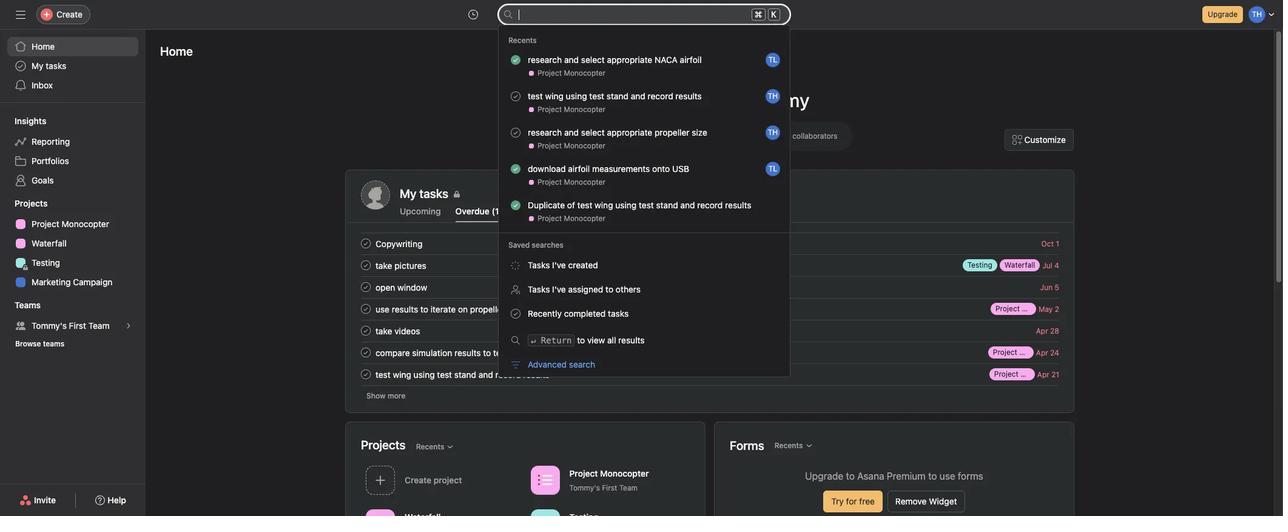 Task type: describe. For each thing, give the bounding box(es) containing it.
simulation
[[412, 348, 452, 358]]

completed image for take
[[359, 258, 373, 273]]

project monocopter for compare simulation results to testing results
[[993, 348, 1061, 357]]

apr 24
[[1036, 349, 1059, 358]]

my tasks
[[32, 61, 66, 71]]

afternoon,
[[661, 89, 744, 112]]

try for free
[[832, 497, 875, 507]]

more
[[388, 392, 406, 401]]

1 horizontal spatial tasks
[[683, 132, 701, 141]]

propeller
[[470, 304, 505, 315]]

may 2 button
[[1039, 305, 1059, 314]]

pictures
[[395, 261, 426, 271]]

my tasks link
[[400, 186, 1059, 203]]

try for free button
[[824, 491, 883, 513]]

advanced search
[[528, 360, 595, 370]]

compare
[[376, 348, 410, 358]]

project monocopter link for use results to iterate on propeller and battery location
[[991, 303, 1064, 316]]

recents button for forms
[[769, 438, 818, 455]]

overdue (13)
[[455, 206, 508, 217]]

upgrade for upgrade to asana premium to use forms
[[805, 471, 844, 482]]

forms
[[730, 439, 764, 453]]

⌘
[[755, 9, 762, 19]]

portfolios
[[32, 156, 69, 166]]

1 horizontal spatial waterfall
[[1005, 261, 1035, 270]]

(13)
[[492, 206, 508, 217]]

1
[[1056, 239, 1059, 248]]

may 2
[[1039, 305, 1059, 314]]

overdue (13) button
[[455, 206, 508, 223]]

1 horizontal spatial testing link
[[963, 260, 997, 272]]

1 horizontal spatial projects
[[361, 438, 406, 452]]

take for take videos
[[376, 326, 392, 336]]

take videos
[[376, 326, 420, 336]]

hide sidebar image
[[16, 10, 25, 19]]

campaign
[[73, 277, 112, 288]]

tommy's inside project monocopter tommy's first team
[[569, 484, 600, 493]]

recents for projects
[[416, 443, 444, 452]]

project monocopter link for test wing using test stand and record results
[[990, 369, 1062, 381]]

asana
[[857, 471, 884, 482]]

completed checkbox for use
[[359, 302, 373, 317]]

to left testing
[[483, 348, 491, 358]]

iterate
[[431, 304, 456, 315]]

create project
[[405, 475, 462, 486]]

2
[[1055, 305, 1059, 314]]

show more button
[[361, 388, 411, 405]]

my tasks link
[[7, 56, 138, 76]]

goals
[[32, 175, 54, 186]]

results up videos on the left
[[392, 304, 418, 315]]

project for test wing using test stand and record results
[[994, 370, 1019, 379]]

completed checkbox for copywriting
[[359, 237, 373, 251]]

to left 'iterate'
[[420, 304, 428, 315]]

monocopter inside projects element
[[62, 219, 109, 229]]

tasks completed
[[683, 132, 739, 141]]

my
[[32, 61, 43, 71]]

completed
[[522, 206, 566, 217]]

project monocopter for test wing using test stand and record results
[[994, 370, 1062, 379]]

completed image for open window
[[359, 280, 373, 295]]

view
[[587, 336, 605, 346]]

try
[[832, 497, 844, 507]]

completed image for use
[[359, 302, 373, 317]]

21
[[1052, 370, 1059, 380]]

28
[[1050, 327, 1059, 336]]

widget
[[929, 497, 957, 507]]

home inside global element
[[32, 41, 55, 52]]

my tasks
[[400, 187, 448, 201]]

upgrade to asana premium to use forms
[[805, 471, 983, 482]]

browse teams button
[[10, 336, 70, 353]]

stand
[[454, 370, 476, 380]]

completed image for copywriting
[[359, 237, 373, 251]]

wing
[[393, 370, 411, 380]]

teams
[[43, 340, 64, 349]]

inbox
[[32, 80, 53, 90]]

project inside project monocopter tommy's first team
[[569, 469, 598, 479]]

tasks inside my tasks link
[[46, 61, 66, 71]]

completed checkbox for open window
[[359, 280, 373, 295]]

overdue
[[455, 206, 490, 217]]

testing inside projects element
[[32, 258, 60, 268]]

teams element
[[0, 295, 146, 356]]

jul 4 button
[[1043, 261, 1059, 270]]

list image
[[538, 474, 552, 488]]

add profile photo image
[[361, 181, 390, 210]]

reporting
[[32, 137, 70, 147]]

insights
[[15, 116, 46, 126]]

completed checkbox for test
[[359, 368, 373, 382]]

on
[[458, 304, 468, 315]]

jul
[[1043, 261, 1053, 270]]

premium
[[887, 471, 926, 482]]

testing
[[493, 348, 520, 358]]

return
[[541, 336, 572, 346]]

customize button
[[1005, 129, 1074, 151]]

tommy's first team
[[32, 321, 110, 331]]

apr for compare simulation results to testing results
[[1036, 349, 1048, 358]]

good
[[610, 89, 656, 112]]

tommy
[[749, 89, 810, 112]]

copywriting
[[376, 239, 423, 249]]

0 vertical spatial and
[[507, 304, 522, 315]]

completed image for take videos
[[359, 324, 373, 339]]

first inside project monocopter tommy's first team
[[602, 484, 617, 493]]

advanced
[[528, 360, 567, 370]]

oct 1
[[1042, 239, 1059, 248]]

free
[[859, 497, 875, 507]]

test wing using test stand and record results
[[376, 370, 550, 380]]

results up "stand"
[[455, 348, 481, 358]]

insights element
[[0, 110, 146, 193]]

↵
[[531, 336, 536, 346]]

completed checkbox for take
[[359, 324, 373, 339]]

recents for forms
[[775, 442, 803, 451]]

oct
[[1042, 239, 1054, 248]]

project monocopter for use results to iterate on propeller and battery location
[[996, 305, 1064, 314]]

project down projects dropdown button
[[32, 219, 59, 229]]

apr 21 button
[[1037, 370, 1059, 380]]

project for use results to iterate on propeller and battery location
[[996, 305, 1020, 314]]

monocopter for use results to iterate on propeller and battery location
[[1022, 305, 1064, 314]]



Task type: vqa. For each thing, say whether or not it's contained in the screenshot.


Task type: locate. For each thing, give the bounding box(es) containing it.
good afternoon, tommy
[[610, 89, 810, 112]]

1 vertical spatial team
[[619, 484, 638, 493]]

upgrade for upgrade
[[1208, 10, 1238, 19]]

waterfall inside projects element
[[32, 238, 67, 249]]

project for compare simulation results to testing results
[[993, 348, 1018, 357]]

1 horizontal spatial upgrade
[[1208, 10, 1238, 19]]

1 horizontal spatial 0
[[783, 129, 790, 143]]

remove widget
[[896, 497, 957, 507]]

monocopter inside project monocopter tommy's first team
[[600, 469, 649, 479]]

project monocopter link for compare simulation results to testing results
[[988, 347, 1061, 359]]

1 completed checkbox from the top
[[359, 302, 373, 317]]

waterfall link
[[7, 234, 138, 254], [1000, 260, 1040, 272]]

apr left 21
[[1037, 370, 1050, 380]]

completed checkbox for take pictures
[[359, 258, 373, 273]]

1 vertical spatial upgrade
[[805, 471, 844, 482]]

waterfall
[[32, 238, 67, 249], [1005, 261, 1035, 270]]

tasks
[[46, 61, 66, 71], [683, 132, 701, 141]]

projects inside dropdown button
[[15, 198, 48, 209]]

goals link
[[7, 171, 138, 191]]

3 completed image from the top
[[359, 346, 373, 360]]

project left 'apr 24'
[[993, 348, 1018, 357]]

take left videos on the left
[[376, 326, 392, 336]]

teams button
[[0, 300, 41, 312]]

all
[[607, 336, 616, 346]]

recents button for projects
[[411, 439, 460, 456]]

results right all
[[618, 336, 645, 346]]

use down open
[[376, 304, 390, 315]]

tasks left completed
[[683, 132, 701, 141]]

0 vertical spatial waterfall link
[[7, 234, 138, 254]]

testing link
[[7, 254, 138, 273], [963, 260, 997, 272]]

project right list image
[[569, 469, 598, 479]]

waterfall link for project monocopter link underneath goals link
[[7, 234, 138, 254]]

apr
[[1036, 327, 1048, 336], [1036, 349, 1048, 358], [1037, 370, 1050, 380]]

invite
[[34, 496, 56, 506]]

reporting link
[[7, 132, 138, 152]]

invite button
[[12, 490, 64, 512]]

tommy's first team link
[[7, 317, 138, 336]]

project monocopter link
[[7, 215, 138, 234], [991, 303, 1064, 316], [988, 347, 1061, 359], [990, 369, 1062, 381]]

0 vertical spatial use
[[376, 304, 390, 315]]

completed image left open
[[359, 280, 373, 295]]

completed image
[[359, 258, 373, 273], [359, 302, 373, 317], [359, 346, 373, 360]]

upgrade
[[1208, 10, 1238, 19], [805, 471, 844, 482]]

1 vertical spatial tasks
[[683, 132, 701, 141]]

completed image left take videos
[[359, 324, 373, 339]]

↵ return to view all results
[[531, 336, 645, 346]]

apr 28
[[1036, 327, 1059, 336]]

remove
[[896, 497, 927, 507]]

tommy's right list image
[[569, 484, 600, 493]]

projects down show more button at left
[[361, 438, 406, 452]]

project monocopter tommy's first team
[[569, 469, 649, 493]]

tommy's up teams
[[32, 321, 67, 331]]

monocopter for test wing using test stand and record results
[[1021, 370, 1062, 379]]

for
[[846, 497, 857, 507]]

0 horizontal spatial recents
[[416, 443, 444, 452]]

upgrade inside button
[[1208, 10, 1238, 19]]

0 horizontal spatial waterfall
[[32, 238, 67, 249]]

projects button
[[0, 198, 48, 210]]

project monocopter
[[32, 219, 109, 229], [996, 305, 1064, 314], [993, 348, 1061, 357], [994, 370, 1062, 379]]

1 completed checkbox from the top
[[359, 237, 373, 251]]

2 completed image from the top
[[359, 302, 373, 317]]

2 completed checkbox from the top
[[359, 324, 373, 339]]

0 horizontal spatial projects
[[15, 198, 48, 209]]

insights button
[[0, 115, 46, 127]]

recents right forms
[[775, 442, 803, 451]]

take for take pictures
[[376, 261, 392, 271]]

oct 1 button
[[1042, 239, 1059, 248]]

marketing campaign link
[[7, 273, 138, 292]]

0 for tasks completed
[[673, 129, 680, 143]]

test right using
[[437, 370, 452, 380]]

to left "asana" at right bottom
[[846, 471, 855, 482]]

1 horizontal spatial and
[[507, 304, 522, 315]]

take pictures
[[376, 261, 426, 271]]

jun 5
[[1040, 283, 1059, 292]]

0 vertical spatial completed checkbox
[[359, 237, 373, 251]]

to
[[420, 304, 428, 315], [577, 336, 585, 346], [483, 348, 491, 358], [846, 471, 855, 482], [928, 471, 937, 482]]

see details, tommy's first team image
[[125, 323, 132, 330]]

first
[[69, 321, 86, 331], [602, 484, 617, 493]]

jun
[[1040, 283, 1053, 292]]

apr 24 button
[[1036, 349, 1059, 358]]

1 horizontal spatial tommy's
[[569, 484, 600, 493]]

tommy's
[[32, 321, 67, 331], [569, 484, 600, 493]]

0 horizontal spatial team
[[88, 321, 110, 331]]

Search tasks, projects, and more text field
[[498, 5, 790, 24]]

upcoming
[[400, 206, 441, 217]]

take
[[376, 261, 392, 271], [376, 326, 392, 336]]

0 vertical spatial completed image
[[359, 258, 373, 273]]

0 horizontal spatial waterfall link
[[7, 234, 138, 254]]

project monocopter link down jun
[[991, 303, 1064, 316]]

Completed checkbox
[[359, 237, 373, 251], [359, 258, 373, 273], [359, 280, 373, 295]]

browse
[[15, 340, 41, 349]]

results down "↵"
[[523, 348, 549, 358]]

help
[[108, 496, 126, 506]]

record
[[495, 370, 521, 380]]

1 horizontal spatial first
[[602, 484, 617, 493]]

0 vertical spatial tommy's
[[32, 321, 67, 331]]

waterfall left jul
[[1005, 261, 1035, 270]]

use left forms
[[940, 471, 955, 482]]

0 horizontal spatial testing
[[32, 258, 60, 268]]

teams
[[15, 300, 41, 311]]

4 completed checkbox from the top
[[359, 368, 373, 382]]

waterfall up marketing
[[32, 238, 67, 249]]

0 horizontal spatial 0
[[673, 129, 680, 143]]

0 vertical spatial waterfall
[[32, 238, 67, 249]]

1 vertical spatial first
[[602, 484, 617, 493]]

open
[[376, 282, 395, 293]]

1 vertical spatial completed checkbox
[[359, 258, 373, 273]]

customize
[[1025, 135, 1066, 145]]

1 vertical spatial projects
[[361, 438, 406, 452]]

0 horizontal spatial tasks
[[46, 61, 66, 71]]

4 completed image from the top
[[359, 368, 373, 382]]

0 for collaborators
[[783, 129, 790, 143]]

and left battery
[[507, 304, 522, 315]]

1 horizontal spatial recents
[[775, 442, 803, 451]]

project monocopter down jun
[[996, 305, 1064, 314]]

Completed checkbox
[[359, 302, 373, 317], [359, 324, 373, 339], [359, 346, 373, 360], [359, 368, 373, 382]]

location
[[555, 304, 586, 315]]

apr left the 24
[[1036, 349, 1048, 358]]

projects element
[[0, 193, 146, 295]]

2 vertical spatial completed image
[[359, 346, 373, 360]]

recents up create project
[[416, 443, 444, 452]]

waterfall link left jul
[[1000, 260, 1040, 272]]

0 vertical spatial first
[[69, 321, 86, 331]]

completed image up show
[[359, 368, 373, 382]]

2 take from the top
[[376, 326, 392, 336]]

tommy's inside teams element
[[32, 321, 67, 331]]

project
[[32, 219, 59, 229], [996, 305, 1020, 314], [993, 348, 1018, 357], [994, 370, 1019, 379], [569, 469, 598, 479]]

project monocopter down apr 28 button
[[993, 348, 1061, 357]]

1 0 from the left
[[673, 129, 680, 143]]

monocopter for compare simulation results to testing results
[[1020, 348, 1061, 357]]

2 vertical spatial completed checkbox
[[359, 280, 373, 295]]

project monocopter link down goals link
[[7, 215, 138, 234]]

show more
[[366, 392, 406, 401]]

remove widget button
[[888, 491, 965, 513]]

project left apr 21 button
[[994, 370, 1019, 379]]

completed checkbox left copywriting
[[359, 237, 373, 251]]

1 completed image from the top
[[359, 237, 373, 251]]

and
[[507, 304, 522, 315], [479, 370, 493, 380]]

waterfall link up marketing campaign
[[7, 234, 138, 254]]

1 vertical spatial tommy's
[[569, 484, 600, 493]]

0 left collaborators
[[783, 129, 790, 143]]

0 horizontal spatial test
[[376, 370, 391, 380]]

project monocopter down the apr 24 button
[[994, 370, 1062, 379]]

0 vertical spatial upgrade
[[1208, 10, 1238, 19]]

apr for test wing using test stand and record results
[[1037, 370, 1050, 380]]

waterfall link inside projects element
[[7, 234, 138, 254]]

5
[[1055, 283, 1059, 292]]

team inside project monocopter tommy's first team
[[619, 484, 638, 493]]

project left may
[[996, 305, 1020, 314]]

1 completed image from the top
[[359, 258, 373, 273]]

0 horizontal spatial testing link
[[7, 254, 138, 273]]

apr 21
[[1037, 370, 1059, 380]]

1 vertical spatial use
[[940, 471, 955, 482]]

1 test from the left
[[376, 370, 391, 380]]

recents button
[[769, 438, 818, 455], [411, 439, 460, 456]]

to up remove widget
[[928, 471, 937, 482]]

4
[[1055, 261, 1059, 270]]

to left view
[[577, 336, 585, 346]]

project monocopter link down the apr 24 button
[[990, 369, 1062, 381]]

project monocopter inside projects element
[[32, 219, 109, 229]]

0 vertical spatial projects
[[15, 198, 48, 209]]

first inside teams element
[[69, 321, 86, 331]]

3 completed checkbox from the top
[[359, 280, 373, 295]]

2 completed image from the top
[[359, 280, 373, 295]]

1 vertical spatial waterfall link
[[1000, 260, 1040, 272]]

test left wing
[[376, 370, 391, 380]]

1 horizontal spatial testing
[[968, 261, 993, 270]]

1 horizontal spatial test
[[437, 370, 452, 380]]

jul 4
[[1043, 261, 1059, 270]]

take up open
[[376, 261, 392, 271]]

1 vertical spatial and
[[479, 370, 493, 380]]

show
[[366, 392, 386, 401]]

0 left tasks completed
[[673, 129, 680, 143]]

history image
[[468, 10, 478, 19]]

jun 5 button
[[1040, 283, 1059, 292]]

0 vertical spatial tasks
[[46, 61, 66, 71]]

waterfall link for the right 'testing' link
[[1000, 260, 1040, 272]]

0 horizontal spatial use
[[376, 304, 390, 315]]

0 vertical spatial team
[[88, 321, 110, 331]]

use results to iterate on propeller and battery location
[[376, 304, 586, 315]]

completed checkbox left take pictures
[[359, 258, 373, 273]]

forms
[[958, 471, 983, 482]]

completed checkbox left open
[[359, 280, 373, 295]]

1 horizontal spatial team
[[619, 484, 638, 493]]

0 vertical spatial take
[[376, 261, 392, 271]]

results right record
[[523, 370, 550, 380]]

home link
[[7, 37, 138, 56]]

1 horizontal spatial home
[[160, 44, 193, 58]]

completed checkbox for compare
[[359, 346, 373, 360]]

marketing
[[32, 277, 71, 288]]

completed button
[[522, 206, 566, 223]]

create button
[[36, 5, 90, 24]]

0 horizontal spatial home
[[32, 41, 55, 52]]

may
[[1039, 305, 1053, 314]]

1 vertical spatial waterfall
[[1005, 261, 1035, 270]]

1 horizontal spatial recents button
[[769, 438, 818, 455]]

1 take from the top
[[376, 261, 392, 271]]

3 completed image from the top
[[359, 324, 373, 339]]

0 horizontal spatial recents button
[[411, 439, 460, 456]]

project monocopter link down apr 28 button
[[988, 347, 1061, 359]]

2 0 from the left
[[783, 129, 790, 143]]

1 horizontal spatial waterfall link
[[1000, 260, 1040, 272]]

inbox link
[[7, 76, 138, 95]]

list box containing to view all results
[[499, 25, 790, 377]]

1 vertical spatial apr
[[1036, 349, 1048, 358]]

monocopter
[[62, 219, 109, 229], [1022, 305, 1064, 314], [1020, 348, 1061, 357], [1021, 370, 1062, 379], [600, 469, 649, 479]]

completed image
[[359, 237, 373, 251], [359, 280, 373, 295], [359, 324, 373, 339], [359, 368, 373, 382]]

tasks right my
[[46, 61, 66, 71]]

projects down the goals
[[15, 198, 48, 209]]

3 completed checkbox from the top
[[359, 346, 373, 360]]

apr left 28 on the bottom right
[[1036, 327, 1048, 336]]

completed image for compare
[[359, 346, 373, 360]]

0 horizontal spatial upgrade
[[805, 471, 844, 482]]

0 vertical spatial apr
[[1036, 327, 1048, 336]]

videos
[[395, 326, 420, 336]]

list box
[[499, 25, 790, 377]]

completed image for test wing using test stand and record results
[[359, 368, 373, 382]]

upgrade button
[[1203, 6, 1243, 23]]

create
[[56, 9, 82, 19]]

global element
[[0, 30, 146, 103]]

0 horizontal spatial tommy's
[[32, 321, 67, 331]]

recents button right forms
[[769, 438, 818, 455]]

2 test from the left
[[437, 370, 452, 380]]

help button
[[88, 490, 134, 512]]

2 vertical spatial apr
[[1037, 370, 1050, 380]]

1 vertical spatial completed image
[[359, 302, 373, 317]]

1 horizontal spatial use
[[940, 471, 955, 482]]

2 completed checkbox from the top
[[359, 258, 373, 273]]

and right "stand"
[[479, 370, 493, 380]]

0 horizontal spatial first
[[69, 321, 86, 331]]

collaborators
[[793, 132, 838, 141]]

marketing campaign
[[32, 277, 112, 288]]

recents button up create project
[[411, 439, 460, 456]]

project monocopter down goals link
[[32, 219, 109, 229]]

1 vertical spatial take
[[376, 326, 392, 336]]

completed
[[703, 132, 739, 141]]

0 horizontal spatial and
[[479, 370, 493, 380]]

completed image left copywriting
[[359, 237, 373, 251]]

using
[[414, 370, 435, 380]]

24
[[1050, 349, 1059, 358]]



